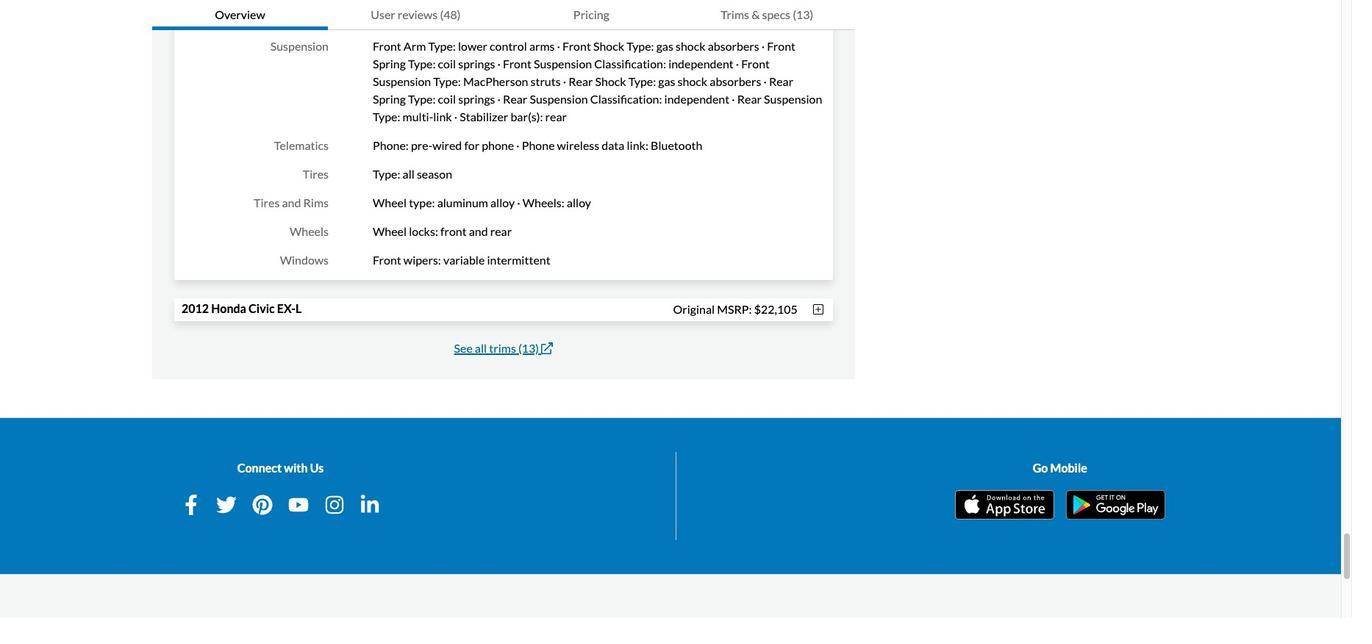 Task type: locate. For each thing, give the bounding box(es) containing it.
0 vertical spatial spring
[[373, 57, 406, 71]]

wheel
[[295, 10, 329, 24], [373, 196, 407, 210], [373, 224, 407, 238]]

all left season at the top of page
[[403, 167, 415, 181]]

linkedin image
[[360, 495, 381, 516]]

1 vertical spatial springs
[[458, 92, 495, 106]]

0 horizontal spatial tires
[[254, 196, 280, 210]]

wheels
[[290, 224, 329, 238]]

0 vertical spatial springs
[[458, 57, 495, 71]]

1 vertical spatial all
[[475, 341, 487, 355]]

shock
[[594, 39, 625, 53], [596, 74, 627, 88]]

(13)
[[793, 7, 814, 21], [519, 341, 539, 355]]

wireless
[[557, 138, 600, 152]]

(13) right specs
[[793, 7, 814, 21]]

front down specs
[[767, 39, 796, 53]]

shock
[[676, 39, 706, 53], [678, 74, 708, 88]]

data
[[602, 138, 625, 152]]

0 vertical spatial independent
[[669, 57, 734, 71]]

(13) inside trims & specs (13) tab
[[793, 7, 814, 21]]

stabilizer
[[460, 110, 509, 124]]

wheel left type:
[[373, 196, 407, 210]]

coil down steel
[[438, 57, 456, 71]]

telematics
[[274, 138, 329, 152]]

and
[[282, 196, 301, 210], [469, 224, 488, 238]]

tab list containing overview
[[152, 0, 855, 30]]

0 vertical spatial coil
[[438, 57, 456, 71]]

1 vertical spatial coil
[[438, 92, 456, 106]]

wheel type: aluminum alloy · wheels: alloy
[[373, 196, 592, 210]]

classification: up link:
[[591, 92, 662, 106]]

$22,105
[[755, 302, 798, 316]]

1 horizontal spatial rear
[[546, 110, 567, 124]]

alloy right wheels:
[[567, 196, 592, 210]]

arms
[[530, 39, 555, 53]]

(13) left external link icon
[[519, 341, 539, 355]]

0 vertical spatial and
[[282, 196, 301, 210]]

front
[[373, 39, 402, 53], [563, 39, 591, 53], [767, 39, 796, 53], [503, 57, 532, 71], [742, 57, 770, 71], [373, 253, 402, 267]]

1 vertical spatial spring
[[373, 92, 406, 106]]

type: right rim
[[395, 10, 423, 24]]

1 horizontal spatial tires
[[303, 167, 329, 181]]

2 vertical spatial wheel
[[373, 224, 407, 238]]

suspension
[[271, 39, 329, 53], [534, 57, 592, 71], [373, 74, 431, 88], [530, 92, 588, 106], [764, 92, 823, 106]]

bar(s):
[[511, 110, 543, 124]]

springs
[[458, 57, 495, 71], [458, 92, 495, 106]]

aluminum
[[437, 196, 488, 210]]

rear
[[546, 110, 567, 124], [491, 224, 512, 238]]

tires up rims at the top of the page
[[303, 167, 329, 181]]

plus square image
[[811, 304, 826, 316]]

ex-
[[277, 302, 296, 316]]

classification:
[[595, 57, 667, 71], [591, 92, 662, 106]]

all for type:
[[403, 167, 415, 181]]

shock up data at the top left
[[596, 74, 627, 88]]

wheels:
[[523, 196, 565, 210]]

all right see
[[475, 341, 487, 355]]

tires
[[303, 167, 329, 181], [254, 196, 280, 210]]

1 horizontal spatial (13)
[[793, 7, 814, 21]]

original msrp: $22,105
[[673, 302, 798, 316]]

link
[[433, 110, 452, 124]]

absorbers
[[708, 39, 760, 53], [710, 74, 762, 88]]

youtube image
[[288, 495, 309, 516]]

pre-
[[411, 138, 433, 152]]

wheel right spare
[[295, 10, 329, 24]]

1 horizontal spatial all
[[475, 341, 487, 355]]

springs up stabilizer
[[458, 92, 495, 106]]

1 horizontal spatial and
[[469, 224, 488, 238]]

alloy
[[491, 196, 515, 210], [567, 196, 592, 210]]

0 vertical spatial all
[[403, 167, 415, 181]]

external link image
[[542, 343, 553, 355]]

windows
[[280, 253, 329, 267]]

type: all season
[[373, 167, 453, 181]]

and right "front"
[[469, 224, 488, 238]]

tires and rims
[[254, 196, 329, 210]]

spring up multi-
[[373, 92, 406, 106]]

and left rims at the top of the page
[[282, 196, 301, 210]]

pricing
[[574, 7, 610, 21]]

pricing tab
[[504, 0, 680, 30]]

shock down pricing "tab"
[[594, 39, 625, 53]]

0 vertical spatial (13)
[[793, 7, 814, 21]]

spare
[[263, 10, 293, 24]]

1 vertical spatial independent
[[665, 92, 730, 106]]

1 spring from the top
[[373, 57, 406, 71]]

rear
[[569, 74, 593, 88], [769, 74, 794, 88], [503, 92, 528, 106], [738, 92, 762, 106]]

type: down arm
[[408, 57, 436, 71]]

2 coil from the top
[[438, 92, 456, 106]]

trims & specs (13) tab
[[680, 0, 855, 30]]

gas
[[657, 39, 674, 53], [659, 74, 676, 88]]

0 horizontal spatial rear
[[491, 224, 512, 238]]

2012 honda civic ex-l
[[182, 302, 302, 316]]

1 alloy from the left
[[491, 196, 515, 210]]

with
[[284, 461, 308, 475]]

(13) for see all trims (13)
[[519, 341, 539, 355]]

spare wheel
[[263, 10, 329, 24]]

0 horizontal spatial alloy
[[491, 196, 515, 210]]

1 horizontal spatial alloy
[[567, 196, 592, 210]]

macpherson
[[463, 74, 529, 88]]

independent up bluetooth
[[665, 92, 730, 106]]

tires for tires
[[303, 167, 329, 181]]

0 horizontal spatial all
[[403, 167, 415, 181]]

spring down arm
[[373, 57, 406, 71]]

0 horizontal spatial (13)
[[519, 341, 539, 355]]

(13) for trims & specs (13)
[[793, 7, 814, 21]]

instagram image
[[324, 495, 345, 516]]

go mobile
[[1033, 461, 1088, 475]]

classification: down pricing "tab"
[[595, 57, 667, 71]]

1 vertical spatial shock
[[678, 74, 708, 88]]

all for see
[[475, 341, 487, 355]]

0 vertical spatial tires
[[303, 167, 329, 181]]

trims
[[721, 7, 750, 21]]

1 vertical spatial wheel
[[373, 196, 407, 210]]

independent down trims
[[669, 57, 734, 71]]

msrp:
[[717, 302, 752, 316]]

locks:
[[409, 224, 438, 238]]

pinterest image
[[252, 495, 273, 516]]

wheel left locks:
[[373, 224, 407, 238]]

independent
[[669, 57, 734, 71], [665, 92, 730, 106]]

1 vertical spatial and
[[469, 224, 488, 238]]

coil
[[438, 57, 456, 71], [438, 92, 456, 106]]

alloy right aluminum
[[491, 196, 515, 210]]

see all trims (13)
[[454, 341, 539, 355]]

type:
[[395, 10, 423, 24], [428, 39, 456, 53], [627, 39, 654, 53], [408, 57, 436, 71], [434, 74, 461, 88], [629, 74, 656, 88], [408, 92, 436, 106], [373, 110, 401, 124], [373, 167, 401, 181]]

tires for tires and rims
[[254, 196, 280, 210]]

all
[[403, 167, 415, 181], [475, 341, 487, 355]]

lower
[[458, 39, 488, 53]]

go
[[1033, 461, 1049, 475]]

phone: pre-wired for phone · phone wireless data link: bluetooth
[[373, 138, 703, 152]]

springs down lower
[[458, 57, 495, 71]]

specs
[[762, 7, 791, 21]]

overview tab
[[152, 0, 328, 30]]

front arm type: lower control arms · front shock type: gas shock absorbers · front spring type: coil springs · front suspension classification: independent · front suspension type: macpherson struts · rear shock type: gas shock absorbers · rear spring type: coil springs · rear suspension classification: independent · rear suspension type: multi-link · stabilizer bar(s): rear
[[373, 39, 823, 124]]

spring
[[373, 57, 406, 71], [373, 92, 406, 106]]

variable
[[444, 253, 485, 267]]

1 vertical spatial (13)
[[519, 341, 539, 355]]

rear up the intermittent
[[491, 224, 512, 238]]

reviews
[[398, 7, 438, 21]]

tires left rims at the top of the page
[[254, 196, 280, 210]]

1 vertical spatial tires
[[254, 196, 280, 210]]

coil up the link at top left
[[438, 92, 456, 106]]

0 vertical spatial rear
[[546, 110, 567, 124]]

type: right arm
[[428, 39, 456, 53]]

0 vertical spatial classification:
[[595, 57, 667, 71]]

download on the app store image
[[955, 491, 1055, 520]]

link:
[[627, 138, 649, 152]]

·
[[557, 39, 561, 53], [762, 39, 765, 53], [498, 57, 501, 71], [736, 57, 739, 71], [563, 74, 567, 88], [764, 74, 767, 88], [498, 92, 501, 106], [732, 92, 735, 106], [455, 110, 458, 124], [517, 138, 520, 152], [517, 196, 521, 210]]

type: down pricing "tab"
[[627, 39, 654, 53]]

see
[[454, 341, 473, 355]]

phone
[[482, 138, 514, 152]]

bluetooth
[[651, 138, 703, 152]]

l
[[296, 302, 302, 316]]

0 horizontal spatial and
[[282, 196, 301, 210]]

trims
[[489, 341, 516, 355]]

1 vertical spatial gas
[[659, 74, 676, 88]]

rear right bar(s):
[[546, 110, 567, 124]]

tab list
[[152, 0, 855, 30]]

front wipers: variable intermittent
[[373, 253, 551, 267]]



Task type: vqa. For each thing, say whether or not it's contained in the screenshot.
Longmont,
no



Task type: describe. For each thing, give the bounding box(es) containing it.
multi-
[[403, 110, 434, 124]]

us
[[310, 461, 324, 475]]

2 springs from the top
[[458, 92, 495, 106]]

2 alloy from the left
[[567, 196, 592, 210]]

front
[[441, 224, 467, 238]]

(48)
[[440, 7, 461, 21]]

2012
[[182, 302, 209, 316]]

struts
[[531, 74, 561, 88]]

&
[[752, 7, 760, 21]]

trims & specs (13)
[[721, 7, 814, 21]]

type:
[[409, 196, 435, 210]]

front left arm
[[373, 39, 402, 53]]

1 vertical spatial classification:
[[591, 92, 662, 106]]

control
[[490, 39, 527, 53]]

phone
[[522, 138, 555, 152]]

type: up phone:
[[373, 110, 401, 124]]

arm
[[404, 39, 426, 53]]

1 coil from the top
[[438, 57, 456, 71]]

type: up the link at top left
[[434, 74, 461, 88]]

facebook image
[[181, 495, 201, 516]]

type: up link:
[[629, 74, 656, 88]]

civic
[[249, 302, 275, 316]]

user reviews (48)
[[371, 7, 461, 21]]

rear inside front arm type: lower control arms · front shock type: gas shock absorbers · front spring type: coil springs · front suspension classification: independent · front suspension type: macpherson struts · rear shock type: gas shock absorbers · rear spring type: coil springs · rear suspension classification: independent · rear suspension type: multi-link · stabilizer bar(s): rear
[[546, 110, 567, 124]]

honda
[[211, 302, 246, 316]]

type: down phone:
[[373, 167, 401, 181]]

0 vertical spatial shock
[[594, 39, 625, 53]]

wheel locks: front and rear
[[373, 224, 512, 238]]

connect with us
[[237, 461, 324, 475]]

connect
[[237, 461, 282, 475]]

0 vertical spatial wheel
[[295, 10, 329, 24]]

mobile
[[1051, 461, 1088, 475]]

twitter image
[[217, 495, 237, 516]]

front down &
[[742, 57, 770, 71]]

overview
[[215, 7, 265, 21]]

rims
[[303, 196, 329, 210]]

wheel for tires and rims
[[373, 196, 407, 210]]

0 vertical spatial absorbers
[[708, 39, 760, 53]]

front down control
[[503, 57, 532, 71]]

steel
[[425, 10, 450, 24]]

rim type: steel
[[373, 10, 450, 24]]

1 vertical spatial rear
[[491, 224, 512, 238]]

1 vertical spatial absorbers
[[710, 74, 762, 88]]

front down pricing "tab"
[[563, 39, 591, 53]]

front left 'wipers:'
[[373, 253, 402, 267]]

for
[[464, 138, 480, 152]]

get it on google play image
[[1067, 491, 1166, 520]]

0 vertical spatial gas
[[657, 39, 674, 53]]

1 springs from the top
[[458, 57, 495, 71]]

rim
[[373, 10, 393, 24]]

wipers:
[[404, 253, 441, 267]]

type: up multi-
[[408, 92, 436, 106]]

user
[[371, 7, 396, 21]]

wired
[[433, 138, 462, 152]]

intermittent
[[487, 253, 551, 267]]

2 spring from the top
[[373, 92, 406, 106]]

season
[[417, 167, 453, 181]]

phone:
[[373, 138, 409, 152]]

1 vertical spatial shock
[[596, 74, 627, 88]]

see all trims (13) link
[[454, 341, 553, 355]]

user reviews (48) tab
[[328, 0, 504, 30]]

wheel for wheels
[[373, 224, 407, 238]]

original
[[673, 302, 715, 316]]

0 vertical spatial shock
[[676, 39, 706, 53]]



